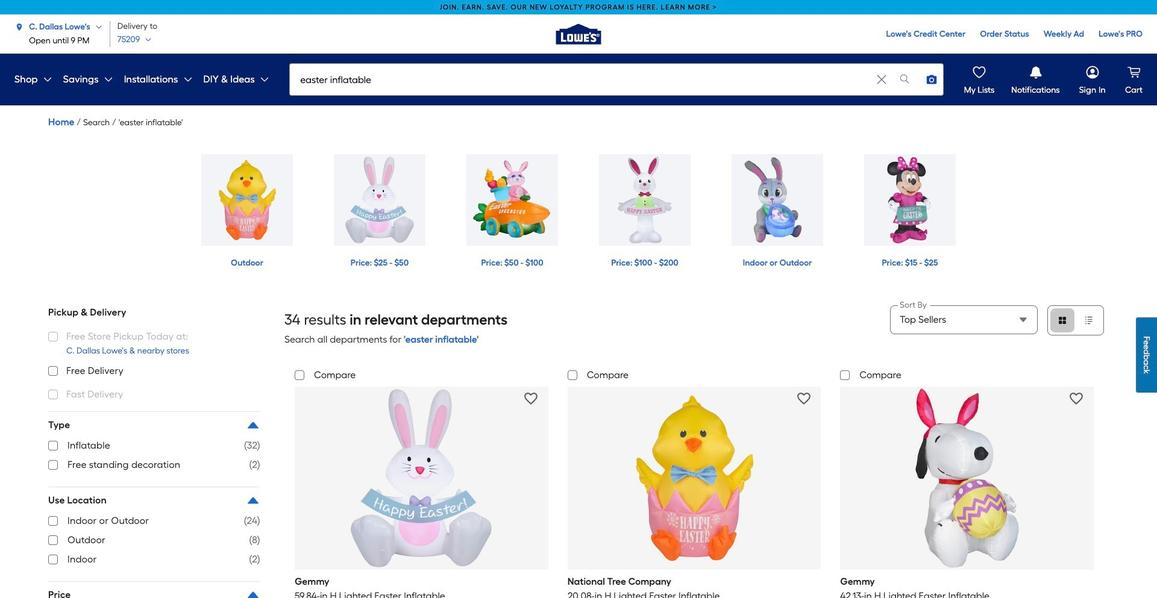 Task type: locate. For each thing, give the bounding box(es) containing it.
heart outline image
[[524, 392, 538, 406], [1070, 392, 1083, 406]]

20.08-in h lighted easter inflatable image
[[604, 388, 785, 569]]

0 horizontal spatial heart outline image
[[524, 392, 538, 406]]

1 vertical spatial triangle up image
[[246, 588, 260, 599]]

lowe's home improvement lists image
[[971, 64, 988, 81]]

triangle up image
[[246, 418, 260, 433], [246, 588, 260, 599]]

chevron down image
[[90, 23, 102, 30], [99, 75, 113, 84], [178, 75, 193, 84], [255, 75, 269, 84]]

1 easter inflatable image from the left
[[201, 154, 293, 246]]

triangle up image
[[246, 494, 260, 508]]

location filled image
[[14, 22, 24, 32]]

Search Query text field
[[290, 64, 872, 95]]

clear image
[[876, 74, 888, 86]]

clear element
[[874, 64, 891, 95]]

2 easter inflatable image from the left
[[334, 154, 426, 246]]

1 heart outline image from the left
[[524, 392, 538, 406]]

heart outline image
[[797, 392, 810, 406]]

chevron down image
[[140, 36, 152, 43], [38, 75, 52, 84]]

lowe's home improvement logo image
[[549, 3, 609, 63]]

camera image
[[926, 74, 938, 86]]

list view image
[[1084, 316, 1094, 325]]

1 vertical spatial chevron down image
[[38, 75, 52, 84]]

6 easter inflatable image from the left
[[864, 154, 956, 246]]

1 horizontal spatial heart outline image
[[1070, 392, 1083, 406]]

0 vertical spatial chevron down image
[[140, 36, 152, 43]]

lowe's home improvement cart image
[[1126, 64, 1143, 81]]

easter inflatable image
[[201, 154, 293, 246], [334, 154, 426, 246], [467, 154, 558, 246], [599, 154, 691, 246], [732, 154, 823, 246], [864, 154, 956, 246]]

1 horizontal spatial chevron down image
[[140, 36, 152, 43]]

0 vertical spatial triangle up image
[[246, 418, 260, 433]]

None search field
[[290, 63, 944, 107]]



Task type: describe. For each thing, give the bounding box(es) containing it.
0 horizontal spatial chevron down image
[[38, 75, 52, 84]]

grid view filled image
[[1058, 316, 1068, 325]]

lowe's home improvement notification center image
[[1027, 64, 1044, 81]]

search element
[[83, 116, 110, 130]]

search image
[[899, 73, 911, 85]]

2 heart outline image from the left
[[1070, 392, 1083, 406]]

lowe's home improvement account image
[[1084, 64, 1101, 81]]

easter inflatable element
[[119, 116, 183, 130]]

1 triangle up image from the top
[[246, 418, 260, 433]]

5 easter inflatable image from the left
[[732, 154, 823, 246]]

2 triangle up image from the top
[[246, 588, 260, 599]]

4 easter inflatable image from the left
[[599, 154, 691, 246]]

3 easter inflatable image from the left
[[467, 154, 558, 246]]

59.84-in h lighted easter inflatable image
[[331, 388, 512, 569]]



Task type: vqa. For each thing, say whether or not it's contained in the screenshot.
Appliances button
no



